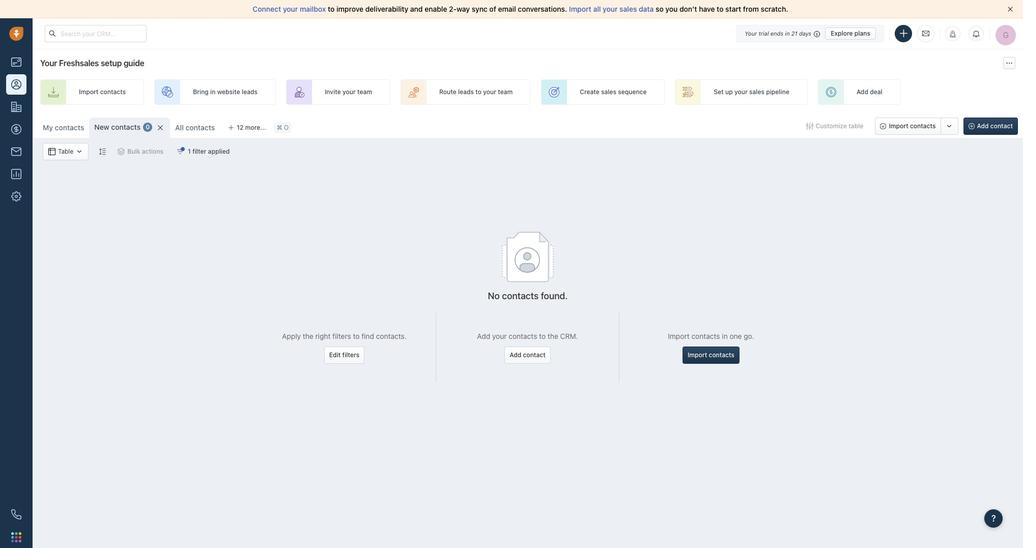 Task type: describe. For each thing, give the bounding box(es) containing it.
explore plans link
[[826, 27, 876, 39]]

⌘ o
[[277, 124, 289, 132]]

freshsales
[[59, 59, 99, 68]]

container_wx8msf4aqz5i3rn1 image for 1 filter applied button
[[177, 148, 184, 155]]

1 horizontal spatial import contacts button
[[876, 118, 941, 135]]

go.
[[744, 332, 754, 341]]

ends
[[771, 30, 784, 36]]

your down the no
[[492, 332, 507, 341]]

21
[[792, 30, 798, 36]]

your freshsales setup guide
[[40, 59, 144, 68]]

leads inside bring in website leads "link"
[[242, 88, 258, 96]]

create sales sequence
[[580, 88, 647, 96]]

add your contacts to the crm.
[[477, 332, 578, 341]]

new contacts 0
[[94, 123, 150, 131]]

your trial ends in 21 days
[[745, 30, 812, 36]]

phone element
[[6, 505, 26, 525]]

trial
[[759, 30, 769, 36]]

leads inside route leads to your team link
[[458, 88, 474, 96]]

send email image
[[923, 29, 930, 38]]

import all your sales data link
[[569, 5, 656, 13]]

0 horizontal spatial sales
[[601, 88, 617, 96]]

way
[[457, 5, 470, 13]]

my contacts
[[43, 123, 84, 132]]

crm.
[[560, 332, 578, 341]]

0 horizontal spatial import contacts button
[[683, 347, 740, 364]]

find
[[362, 332, 374, 341]]

conversations.
[[518, 5, 567, 13]]

1 horizontal spatial contact
[[991, 122, 1013, 130]]

have
[[699, 5, 715, 13]]

customize table
[[816, 122, 864, 130]]

start
[[726, 5, 742, 13]]

right
[[315, 332, 331, 341]]

contacts inside group
[[910, 122, 936, 130]]

more...
[[245, 124, 266, 131]]

route leads to your team link
[[401, 79, 531, 105]]

email
[[498, 5, 516, 13]]

⌘
[[277, 124, 282, 132]]

explore
[[831, 29, 853, 37]]

0
[[146, 123, 150, 131]]

connect your mailbox to improve deliverability and enable 2-way sync of email conversations. import all your sales data so you don't have to start from scratch.
[[253, 5, 789, 13]]

pipeline
[[766, 88, 790, 96]]

close image
[[1008, 7, 1013, 12]]

1 vertical spatial add contact
[[510, 351, 546, 359]]

guide
[[124, 59, 144, 68]]

edit
[[329, 351, 341, 359]]

scratch.
[[761, 5, 789, 13]]

all
[[175, 123, 184, 132]]

deliverability
[[365, 5, 409, 13]]

2-
[[449, 5, 457, 13]]

add deal link
[[818, 79, 901, 105]]

improve
[[337, 5, 364, 13]]

sync
[[472, 5, 488, 13]]

of
[[490, 5, 496, 13]]

0 vertical spatial filters
[[333, 332, 351, 341]]

in inside bring in website leads "link"
[[210, 88, 216, 96]]

bulk actions button
[[111, 143, 170, 160]]

table button
[[43, 143, 89, 160]]

import contacts inside group
[[889, 122, 936, 130]]

new contacts link
[[94, 122, 141, 132]]

import contacts link
[[40, 79, 144, 105]]

connect
[[253, 5, 281, 13]]

website
[[217, 88, 240, 96]]

import contacts in one go.
[[668, 332, 754, 341]]

plans
[[855, 29, 871, 37]]

add deal
[[857, 88, 883, 96]]

your inside invite your team link
[[343, 88, 356, 96]]

set up your sales pipeline
[[714, 88, 790, 96]]

invite your team link
[[286, 79, 391, 105]]

12 more... button
[[223, 121, 272, 135]]

1 filter applied
[[188, 148, 230, 155]]

my
[[43, 123, 53, 132]]

invite
[[325, 88, 341, 96]]

2 horizontal spatial sales
[[750, 88, 765, 96]]

bring
[[193, 88, 209, 96]]

phone image
[[11, 510, 21, 520]]

table
[[58, 148, 73, 156]]

apply the right filters to find contacts.
[[282, 332, 407, 341]]

mailbox
[[300, 5, 326, 13]]

1
[[188, 148, 191, 155]]

import contacts group
[[876, 118, 959, 135]]

edit filters
[[329, 351, 360, 359]]

container_wx8msf4aqz5i3rn1 image for table popup button
[[48, 148, 56, 155]]

your inside route leads to your team link
[[483, 88, 496, 96]]

1 horizontal spatial sales
[[620, 5, 637, 13]]

enable
[[425, 5, 447, 13]]

to left crm.
[[539, 332, 546, 341]]

create sales sequence link
[[541, 79, 665, 105]]

edit filters button
[[324, 347, 365, 364]]

setup
[[101, 59, 122, 68]]



Task type: locate. For each thing, give the bounding box(es) containing it.
leads
[[242, 88, 258, 96], [458, 88, 474, 96]]

bulk
[[127, 148, 140, 155]]

filters
[[333, 332, 351, 341], [343, 351, 360, 359]]

deal
[[870, 88, 883, 96]]

your for your freshsales setup guide
[[40, 59, 57, 68]]

apply
[[282, 332, 301, 341]]

container_wx8msf4aqz5i3rn1 image right table
[[76, 148, 83, 155]]

0 vertical spatial add contact button
[[964, 118, 1018, 135]]

sales right create
[[601, 88, 617, 96]]

2 vertical spatial in
[[722, 332, 728, 341]]

don't
[[680, 5, 697, 13]]

2 the from the left
[[548, 332, 559, 341]]

0 vertical spatial contact
[[991, 122, 1013, 130]]

o
[[284, 124, 289, 132]]

1 vertical spatial import contacts
[[889, 122, 936, 130]]

filters right edit
[[343, 351, 360, 359]]

add contact button
[[964, 118, 1018, 135], [505, 347, 551, 364]]

actions
[[142, 148, 164, 155]]

filters inside edit filters button
[[343, 351, 360, 359]]

up
[[726, 88, 733, 96]]

container_wx8msf4aqz5i3rn1 image
[[806, 123, 814, 130], [48, 148, 56, 155], [76, 148, 83, 155], [177, 148, 184, 155]]

leads right the route at the left of the page
[[458, 88, 474, 96]]

the left crm.
[[548, 332, 559, 341]]

import contacts button down import contacts in one go. at the bottom of the page
[[683, 347, 740, 364]]

filter
[[193, 148, 206, 155]]

your for your trial ends in 21 days
[[745, 30, 757, 36]]

freshworks switcher image
[[11, 533, 21, 543]]

you
[[666, 5, 678, 13]]

0 horizontal spatial add contact
[[510, 351, 546, 359]]

0 horizontal spatial contact
[[523, 351, 546, 359]]

sales left data at the top right of page
[[620, 5, 637, 13]]

and
[[410, 5, 423, 13]]

no contacts found.
[[488, 291, 568, 302]]

0 vertical spatial in
[[785, 30, 790, 36]]

what's new image
[[950, 31, 957, 38]]

set
[[714, 88, 724, 96]]

0 vertical spatial import contacts button
[[876, 118, 941, 135]]

1 horizontal spatial import contacts
[[688, 351, 735, 359]]

2 horizontal spatial import contacts
[[889, 122, 936, 130]]

so
[[656, 5, 664, 13]]

the left right
[[303, 332, 314, 341]]

your right the all
[[603, 5, 618, 13]]

to right the route at the left of the page
[[476, 88, 482, 96]]

add contact
[[977, 122, 1013, 130], [510, 351, 546, 359]]

2 vertical spatial import contacts
[[688, 351, 735, 359]]

1 horizontal spatial leads
[[458, 88, 474, 96]]

your
[[283, 5, 298, 13], [603, 5, 618, 13], [343, 88, 356, 96], [483, 88, 496, 96], [735, 88, 748, 96], [492, 332, 507, 341]]

all contacts
[[175, 123, 215, 132]]

create
[[580, 88, 600, 96]]

0 horizontal spatial leads
[[242, 88, 258, 96]]

filters right right
[[333, 332, 351, 341]]

12 more...
[[237, 124, 266, 131]]

one
[[730, 332, 742, 341]]

to left the start on the top of the page
[[717, 5, 724, 13]]

1 vertical spatial contact
[[523, 351, 546, 359]]

container_wx8msf4aqz5i3rn1 image left table
[[48, 148, 56, 155]]

1 vertical spatial filters
[[343, 351, 360, 359]]

to right mailbox
[[328, 5, 335, 13]]

set up your sales pipeline link
[[675, 79, 808, 105]]

1 horizontal spatial add contact button
[[964, 118, 1018, 135]]

2 leads from the left
[[458, 88, 474, 96]]

my contacts button
[[38, 118, 89, 138], [43, 123, 84, 132]]

1 horizontal spatial your
[[745, 30, 757, 36]]

your
[[745, 30, 757, 36], [40, 59, 57, 68]]

2 team from the left
[[498, 88, 513, 96]]

team
[[357, 88, 372, 96], [498, 88, 513, 96]]

your left the freshsales
[[40, 59, 57, 68]]

0 horizontal spatial the
[[303, 332, 314, 341]]

your right up
[[735, 88, 748, 96]]

applied
[[208, 148, 230, 155]]

bring in website leads link
[[154, 79, 276, 105]]

container_wx8msf4aqz5i3rn1 image for the customize table button on the right
[[806, 123, 814, 130]]

table
[[849, 122, 864, 130]]

12
[[237, 124, 244, 131]]

0 horizontal spatial team
[[357, 88, 372, 96]]

1 leads from the left
[[242, 88, 258, 96]]

style_myh0__igzzd8unmi image
[[99, 148, 106, 155]]

contacts
[[100, 88, 126, 96], [910, 122, 936, 130], [111, 123, 141, 131], [55, 123, 84, 132], [186, 123, 215, 132], [502, 291, 539, 302], [509, 332, 537, 341], [692, 332, 720, 341], [709, 351, 735, 359]]

to left find
[[353, 332, 360, 341]]

all
[[593, 5, 601, 13]]

no
[[488, 291, 500, 302]]

0 horizontal spatial in
[[210, 88, 216, 96]]

Search your CRM... text field
[[45, 25, 147, 42]]

0 horizontal spatial your
[[40, 59, 57, 68]]

your left the trial
[[745, 30, 757, 36]]

0 vertical spatial your
[[745, 30, 757, 36]]

1 horizontal spatial the
[[548, 332, 559, 341]]

container_wx8msf4aqz5i3rn1 image
[[118, 148, 125, 155]]

1 team from the left
[[357, 88, 372, 96]]

from
[[743, 5, 759, 13]]

your right invite
[[343, 88, 356, 96]]

in right bring
[[210, 88, 216, 96]]

1 horizontal spatial team
[[498, 88, 513, 96]]

container_wx8msf4aqz5i3rn1 image left 1
[[177, 148, 184, 155]]

customize
[[816, 122, 847, 130]]

1 vertical spatial import contacts button
[[683, 347, 740, 364]]

import
[[569, 5, 592, 13], [79, 88, 98, 96], [889, 122, 909, 130], [668, 332, 690, 341], [688, 351, 707, 359]]

in left one
[[722, 332, 728, 341]]

1 horizontal spatial in
[[722, 332, 728, 341]]

data
[[639, 5, 654, 13]]

2 horizontal spatial in
[[785, 30, 790, 36]]

your inside "set up your sales pipeline" link
[[735, 88, 748, 96]]

bring in website leads
[[193, 88, 258, 96]]

customize table button
[[800, 118, 870, 135]]

contact
[[991, 122, 1013, 130], [523, 351, 546, 359]]

explore plans
[[831, 29, 871, 37]]

1 vertical spatial add contact button
[[505, 347, 551, 364]]

sales left pipeline
[[750, 88, 765, 96]]

1 filter applied button
[[170, 143, 236, 160]]

in left 21
[[785, 30, 790, 36]]

0 horizontal spatial add contact button
[[505, 347, 551, 364]]

days
[[799, 30, 812, 36]]

your left mailbox
[[283, 5, 298, 13]]

1 vertical spatial in
[[210, 88, 216, 96]]

in
[[785, 30, 790, 36], [210, 88, 216, 96], [722, 332, 728, 341]]

0 vertical spatial import contacts
[[79, 88, 126, 96]]

container_wx8msf4aqz5i3rn1 image inside the customize table button
[[806, 123, 814, 130]]

1 the from the left
[[303, 332, 314, 341]]

import contacts button down deal
[[876, 118, 941, 135]]

0 horizontal spatial import contacts
[[79, 88, 126, 96]]

container_wx8msf4aqz5i3rn1 image left customize
[[806, 123, 814, 130]]

all contacts button
[[170, 118, 220, 138], [175, 123, 215, 132]]

container_wx8msf4aqz5i3rn1 image inside 1 filter applied button
[[177, 148, 184, 155]]

route leads to your team
[[439, 88, 513, 96]]

bulk actions
[[127, 148, 164, 155]]

contacts.
[[376, 332, 407, 341]]

1 horizontal spatial add contact
[[977, 122, 1013, 130]]

your right the route at the left of the page
[[483, 88, 496, 96]]

import inside group
[[889, 122, 909, 130]]

0 vertical spatial add contact
[[977, 122, 1013, 130]]

invite your team
[[325, 88, 372, 96]]

connect your mailbox link
[[253, 5, 328, 13]]

leads right website
[[242, 88, 258, 96]]

route
[[439, 88, 457, 96]]

1 vertical spatial your
[[40, 59, 57, 68]]

sequence
[[618, 88, 647, 96]]

add
[[857, 88, 869, 96], [977, 122, 989, 130], [477, 332, 490, 341], [510, 351, 522, 359]]

new
[[94, 123, 109, 131]]

the
[[303, 332, 314, 341], [548, 332, 559, 341]]



Task type: vqa. For each thing, say whether or not it's contained in the screenshot.
the top Acme Inc (sample) 'link'
no



